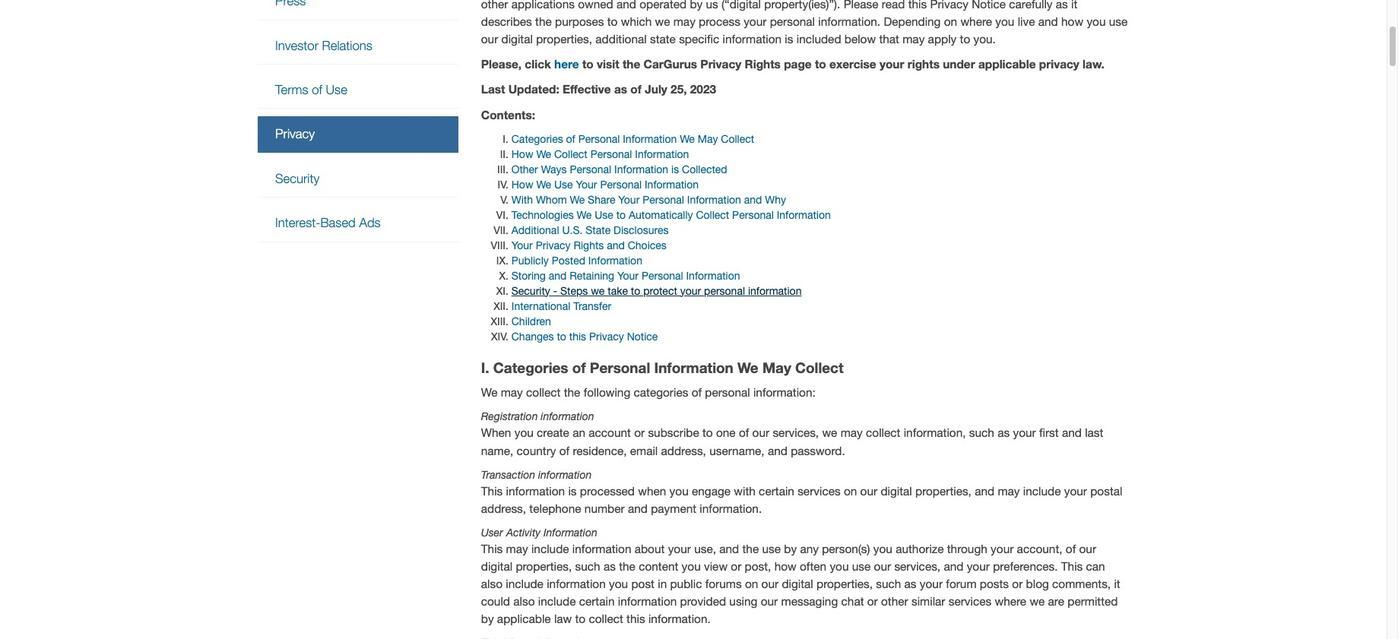 Task type: vqa. For each thing, say whether or not it's contained in the screenshot.
the such
yes



Task type: locate. For each thing, give the bounding box(es) containing it.
of right one
[[739, 426, 749, 440]]

1 horizontal spatial is
[[671, 163, 679, 175]]

2 vertical spatial collect
[[589, 612, 623, 626]]

services down password.
[[798, 484, 841, 498]]

0 vertical spatial address,
[[661, 444, 706, 457]]

of left july at top
[[631, 82, 642, 96]]

1 vertical spatial is
[[568, 484, 577, 498]]

2 vertical spatial use
[[595, 209, 613, 221]]

collect up create
[[526, 386, 561, 399]]

0 vertical spatial services
[[798, 484, 841, 498]]

user
[[481, 527, 503, 539]]

ads
[[359, 215, 381, 231]]

use down person(s)
[[852, 560, 871, 573]]

we up transfer
[[591, 285, 605, 297]]

0 horizontal spatial may
[[698, 133, 718, 145]]

your inside registration information when you create an account or subscribe to one of our services, we may collect information,   such as your first and last name, country of residence, email address, username, and password.
[[1013, 426, 1036, 440]]

1 horizontal spatial we
[[822, 426, 837, 440]]

1 vertical spatial security
[[512, 285, 550, 297]]

by up how
[[784, 542, 797, 556]]

2 horizontal spatial use
[[595, 209, 613, 221]]

or right view
[[731, 560, 742, 573]]

choices
[[628, 239, 667, 251]]

as left first
[[998, 426, 1010, 440]]

0 vertical spatial use
[[326, 82, 347, 97]]

we up whom
[[536, 178, 551, 191]]

is up telephone
[[568, 484, 577, 498]]

engage
[[692, 484, 731, 498]]

services, down authorize
[[894, 560, 941, 573]]

0 vertical spatial may
[[698, 133, 718, 145]]

1 vertical spatial digital
[[481, 560, 513, 573]]

such right information,
[[969, 426, 994, 440]]

1 vertical spatial how
[[512, 178, 533, 191]]

0 vertical spatial by
[[784, 542, 797, 556]]

number
[[585, 502, 625, 515]]

about
[[635, 542, 665, 556]]

such down the number
[[575, 560, 600, 573]]

properties, down the activity at the bottom left of page
[[516, 560, 572, 573]]

2 vertical spatial we
[[1030, 595, 1045, 608]]

on inside transaction information this information is processed when you engage with certain services on our digital properties,   and may include your postal address, telephone number and payment information.
[[844, 484, 857, 498]]

personal up following
[[590, 359, 650, 376]]

any
[[800, 542, 819, 556]]

0 vertical spatial personal
[[704, 285, 745, 297]]

0 vertical spatial rights
[[745, 57, 781, 71]]

0 horizontal spatial properties,
[[516, 560, 572, 573]]

address,
[[661, 444, 706, 457], [481, 502, 526, 515]]

your left "use,"
[[668, 542, 691, 556]]

0 horizontal spatial digital
[[481, 560, 513, 573]]

address, inside registration information when you create an account or subscribe to one of our services, we may collect information,   such as your first and last name, country of residence, email address, username, and password.
[[661, 444, 706, 457]]

1 horizontal spatial certain
[[759, 484, 794, 498]]

1 horizontal spatial services
[[949, 595, 992, 608]]

of inside categories of personal information we may collect how we collect personal information other ways personal information is collected how we use your personal information with whom we share your personal information and why technologies we use to automatically collect personal information additional u.s. state disclosures your privacy rights and choices publicly posted information storing and retaining your personal information security - steps we take to protect your personal information international transfer children changes to this privacy notice
[[566, 133, 575, 145]]

0 vertical spatial is
[[671, 163, 679, 175]]

0 vertical spatial we
[[591, 285, 605, 297]]

you up payment
[[670, 484, 689, 498]]

0 vertical spatial such
[[969, 426, 994, 440]]

we up ways
[[536, 148, 551, 160]]

using
[[729, 595, 758, 608]]

we
[[680, 133, 695, 145], [536, 148, 551, 160], [536, 178, 551, 191], [570, 194, 585, 206], [577, 209, 592, 221], [738, 359, 759, 376], [481, 386, 498, 399]]

may inside registration information when you create an account or subscribe to one of our services, we may collect information,   such as your first and last name, country of residence, email address, username, and password.
[[841, 426, 863, 440]]

in
[[658, 577, 667, 591]]

1 vertical spatial services,
[[894, 560, 941, 573]]

or inside registration information when you create an account or subscribe to one of our services, we may collect information,   such as your first and last name, country of residence, email address, username, and password.
[[634, 426, 645, 440]]

categories up other
[[512, 133, 563, 145]]

our
[[752, 426, 770, 440], [860, 484, 878, 498], [1079, 542, 1096, 556], [874, 560, 891, 573], [762, 577, 779, 591], [761, 595, 778, 608]]

0 horizontal spatial applicable
[[497, 612, 551, 626]]

interest-based ads link
[[257, 205, 458, 241]]

1 horizontal spatial on
[[844, 484, 857, 498]]

0 horizontal spatial this
[[569, 331, 586, 343]]

based
[[320, 215, 356, 231]]

your up preferences.
[[991, 542, 1014, 556]]

also
[[481, 577, 503, 591], [513, 595, 535, 608]]

1 vertical spatial certain
[[579, 595, 615, 608]]

and
[[744, 194, 762, 206], [607, 239, 625, 251], [549, 270, 567, 282], [1062, 426, 1082, 440], [768, 444, 788, 457], [975, 484, 995, 498], [628, 502, 648, 515], [719, 542, 739, 556], [944, 560, 964, 573]]

visit
[[597, 57, 619, 71]]

you inside transaction information this information is processed when you engage with certain services on our digital properties,   and may include your postal address, telephone number and payment information.
[[670, 484, 689, 498]]

on down post,
[[745, 577, 758, 591]]

page
[[784, 57, 812, 71]]

use inside menu
[[326, 82, 347, 97]]

rights inside categories of personal information we may collect how we collect personal information other ways personal information is collected how we use your personal information with whom we share your personal information and why technologies we use to automatically collect personal information additional u.s. state disclosures your privacy rights and choices publicly posted information storing and retaining your personal information security - steps we take to protect your personal information international transfer children changes to this privacy notice
[[574, 239, 604, 251]]

your left first
[[1013, 426, 1036, 440]]

menu
[[257, 0, 458, 242]]

1 how from the top
[[512, 148, 533, 160]]

0 vertical spatial on
[[844, 484, 857, 498]]

use down ways
[[554, 178, 573, 191]]

residence,
[[573, 444, 627, 457]]

your up publicly
[[512, 239, 533, 251]]

such inside registration information when you create an account or subscribe to one of our services, we may collect information,   such as your first and last name, country of residence, email address, username, and password.
[[969, 426, 994, 440]]

include up could
[[506, 577, 544, 591]]

post
[[631, 577, 655, 591]]

last updated: effective as of july 25, 2023
[[481, 82, 716, 96]]

1 horizontal spatial use
[[554, 178, 573, 191]]

preferences.
[[993, 560, 1058, 573]]

properties,
[[915, 484, 972, 498], [516, 560, 572, 573], [817, 577, 873, 591]]

investor
[[275, 38, 319, 53]]

0 horizontal spatial also
[[481, 577, 503, 591]]

digital down user
[[481, 560, 513, 573]]

services inside the user activity information this may include information about your use, and the use by any person(s) you authorize through   your account, of our digital properties, such as the content you view or post, how often you use   our services, and your preferences. this can also include information you post in public forums on   our digital properties, such as your forum posts or blog comments, it could also include certain   information provided using our messaging chat or other similar services where we are permitted by   applicable law to collect this information.
[[949, 595, 992, 608]]

applicable down could
[[497, 612, 551, 626]]

collect left information,
[[866, 426, 901, 440]]

0 horizontal spatial is
[[568, 484, 577, 498]]

0 vertical spatial properties,
[[915, 484, 972, 498]]

1 vertical spatial information.
[[648, 612, 711, 626]]

our inside registration information when you create an account or subscribe to one of our services, we may collect information,   such as your first and last name, country of residence, email address, username, and password.
[[752, 426, 770, 440]]

security up interest-
[[275, 171, 319, 186]]

information:
[[753, 386, 816, 399]]

you
[[514, 426, 534, 440], [670, 484, 689, 498], [873, 542, 893, 556], [682, 560, 701, 573], [830, 560, 849, 573], [609, 577, 628, 591]]

include
[[1023, 484, 1061, 498], [531, 542, 569, 556], [506, 577, 544, 591], [538, 595, 576, 608]]

2 horizontal spatial properties,
[[915, 484, 972, 498]]

0 vertical spatial also
[[481, 577, 503, 591]]

0 horizontal spatial use
[[762, 542, 781, 556]]

we
[[591, 285, 605, 297], [822, 426, 837, 440], [1030, 595, 1045, 608]]

privacy link
[[257, 117, 458, 153]]

we down blog
[[1030, 595, 1045, 608]]

use
[[326, 82, 347, 97], [554, 178, 573, 191], [595, 209, 613, 221]]

1 vertical spatial we
[[822, 426, 837, 440]]

2 how from the top
[[512, 178, 533, 191]]

0 horizontal spatial services
[[798, 484, 841, 498]]

collect right law
[[589, 612, 623, 626]]

1 vertical spatial collect
[[866, 426, 901, 440]]

properties, inside transaction information this information is processed when you engage with certain services on our digital properties,   and may include your postal address, telephone number and payment information.
[[915, 484, 972, 498]]

information
[[623, 133, 677, 145], [635, 148, 689, 160], [614, 163, 668, 175], [645, 178, 699, 191], [687, 194, 741, 206], [777, 209, 831, 221], [588, 254, 642, 267], [686, 270, 740, 282], [654, 359, 734, 376], [544, 527, 597, 539]]

collect
[[721, 133, 754, 145], [554, 148, 588, 160], [696, 209, 729, 221], [795, 359, 844, 376]]

or
[[634, 426, 645, 440], [731, 560, 742, 573], [1012, 577, 1023, 591], [867, 595, 878, 608]]

applicable
[[979, 57, 1036, 71], [497, 612, 551, 626]]

1 vertical spatial this
[[627, 612, 645, 626]]

state
[[586, 224, 611, 236]]

the right visit
[[623, 57, 640, 71]]

use,
[[694, 542, 716, 556]]

your inside categories of personal information we may collect how we collect personal information other ways personal information is collected how we use your personal information with whom we share your personal information and why technologies we use to automatically collect personal information additional u.s. state disclosures your privacy rights and choices publicly posted information storing and retaining your personal information security - steps we take to protect your personal information international transfer children changes to this privacy notice
[[680, 285, 701, 297]]

services inside transaction information this information is processed when you engage with certain services on our digital properties,   and may include your postal address, telephone number and payment information.
[[798, 484, 841, 498]]

how we collect personal information link
[[512, 148, 689, 160]]

updated:
[[508, 82, 559, 96]]

personal inside categories of personal information we may collect how we collect personal information other ways personal information is collected how we use your personal information with whom we share your personal information and why technologies we use to automatically collect personal information additional u.s. state disclosures your privacy rights and choices publicly posted information storing and retaining your personal information security - steps we take to protect your personal information international transfer children changes to this privacy notice
[[704, 285, 745, 297]]

2 vertical spatial digital
[[782, 577, 813, 591]]

information. down provided
[[648, 612, 711, 626]]

where
[[995, 595, 1027, 608]]

2 vertical spatial such
[[876, 577, 901, 591]]

0 horizontal spatial address,
[[481, 502, 526, 515]]

information. inside the user activity information this may include information about your use, and the use by any person(s) you authorize through   your account, of our digital properties, such as the content you view or post, how often you use   our services, and your preferences. this can also include information you post in public forums on   our digital properties, such as your forum posts or blog comments, it could also include certain   information provided using our messaging chat or other similar services where we are permitted by   applicable law to collect this information.
[[648, 612, 711, 626]]

changes
[[512, 331, 554, 343]]

services, inside the user activity information this may include information about your use, and the use by any person(s) you authorize through   your account, of our digital properties, such as the content you view or post, how often you use   our services, and your preferences. this can also include information you post in public forums on   our digital properties, such as your forum posts or blog comments, it could also include certain   information provided using our messaging chat or other similar services where we are permitted by   applicable law to collect this information.
[[894, 560, 941, 573]]

0 vertical spatial use
[[762, 542, 781, 556]]

content
[[639, 560, 678, 573]]

this
[[569, 331, 586, 343], [627, 612, 645, 626]]

personal
[[704, 285, 745, 297], [705, 386, 750, 399]]

0 vertical spatial information.
[[700, 502, 762, 515]]

0 vertical spatial security
[[275, 171, 319, 186]]

on inside the user activity information this may include information about your use, and the use by any person(s) you authorize through   your account, of our digital properties, such as the content you view or post, how often you use   our services, and your preferences. this can also include information you post in public forums on   our digital properties, such as your forum posts or blog comments, it could also include certain   information provided using our messaging chat or other similar services where we are permitted by   applicable law to collect this information.
[[745, 577, 758, 591]]

digital up messaging
[[782, 577, 813, 591]]

and down when
[[628, 502, 648, 515]]

0 vertical spatial this
[[481, 484, 503, 498]]

subscribe
[[648, 426, 699, 440]]

0 vertical spatial digital
[[881, 484, 912, 498]]

1 vertical spatial may
[[763, 359, 791, 376]]

your inside transaction information this information is processed when you engage with certain services on our digital properties,   and may include your postal address, telephone number and payment information.
[[1064, 484, 1087, 498]]

by down could
[[481, 612, 494, 626]]

similar
[[912, 595, 945, 608]]

0 vertical spatial certain
[[759, 484, 794, 498]]

0 horizontal spatial on
[[745, 577, 758, 591]]

under
[[943, 57, 975, 71]]

1 vertical spatial rights
[[574, 239, 604, 251]]

1 horizontal spatial also
[[513, 595, 535, 608]]

information. down with
[[700, 502, 762, 515]]

security - steps we take to protect your personal information link
[[512, 285, 802, 297]]

whom
[[536, 194, 567, 206]]

and left why
[[744, 194, 762, 206]]

2 horizontal spatial collect
[[866, 426, 901, 440]]

an
[[573, 426, 585, 440]]

1 vertical spatial properties,
[[516, 560, 572, 573]]

0 vertical spatial applicable
[[979, 57, 1036, 71]]

following
[[584, 386, 630, 399]]

1 vertical spatial services
[[949, 595, 992, 608]]

this inside the user activity information this may include information about your use, and the use by any person(s) you authorize through   your account, of our digital properties, such as the content you view or post, how often you use   our services, and your preferences. this can also include information you post in public forums on   our digital properties, such as your forum posts or blog comments, it could also include certain   information provided using our messaging chat or other similar services where we are permitted by   applicable law to collect this information.
[[627, 612, 645, 626]]

1 horizontal spatial security
[[512, 285, 550, 297]]

your
[[880, 57, 904, 71], [680, 285, 701, 297], [1013, 426, 1036, 440], [1064, 484, 1087, 498], [668, 542, 691, 556], [991, 542, 1014, 556], [967, 560, 990, 573], [920, 577, 943, 591]]

rights
[[745, 57, 781, 71], [574, 239, 604, 251]]

1 horizontal spatial this
[[627, 612, 645, 626]]

of right account,
[[1066, 542, 1076, 556]]

0 vertical spatial this
[[569, 331, 586, 343]]

certain inside the user activity information this may include information about your use, and the use by any person(s) you authorize through   your account, of our digital properties, such as the content you view or post, how often you use   our services, and your preferences. this can also include information you post in public forums on   our digital properties, such as your forum posts or blog comments, it could also include certain   information provided using our messaging chat or other similar services where we are permitted by   applicable law to collect this information.
[[579, 595, 615, 608]]

security down storing
[[512, 285, 550, 297]]

categories down changes
[[493, 359, 568, 376]]

2 horizontal spatial digital
[[881, 484, 912, 498]]

1 vertical spatial applicable
[[497, 612, 551, 626]]

or up email
[[634, 426, 645, 440]]

person(s)
[[822, 542, 870, 556]]

may
[[698, 133, 718, 145], [763, 359, 791, 376]]

telephone
[[529, 502, 581, 515]]

0 vertical spatial categories
[[512, 133, 563, 145]]

2 horizontal spatial such
[[969, 426, 994, 440]]

1 vertical spatial such
[[575, 560, 600, 573]]

2 horizontal spatial we
[[1030, 595, 1045, 608]]

personal up 'how we collect personal information' link
[[578, 133, 620, 145]]

1 horizontal spatial address,
[[661, 444, 706, 457]]

this down transaction
[[481, 484, 503, 498]]

law
[[554, 612, 572, 626]]

1 vertical spatial use
[[554, 178, 573, 191]]

rights left page
[[745, 57, 781, 71]]

registration information when you create an account or subscribe to one of our services, we may collect information,   such as your first and last name, country of residence, email address, username, and password.
[[481, 411, 1104, 457]]

investor relations
[[275, 38, 372, 53]]

interest-
[[275, 215, 320, 231]]

1 vertical spatial address,
[[481, 502, 526, 515]]

may up collected
[[698, 133, 718, 145]]

and up - at the top left of the page
[[549, 270, 567, 282]]

use up post,
[[762, 542, 781, 556]]

1 horizontal spatial collect
[[589, 612, 623, 626]]

and down state
[[607, 239, 625, 251]]

1 vertical spatial by
[[481, 612, 494, 626]]

menu containing investor relations
[[257, 0, 458, 242]]

properties, down information,
[[915, 484, 972, 498]]

1 vertical spatial this
[[481, 542, 503, 556]]

use down share
[[595, 209, 613, 221]]

0 horizontal spatial such
[[575, 560, 600, 573]]

include up account,
[[1023, 484, 1061, 498]]

create
[[537, 426, 569, 440]]

0 horizontal spatial certain
[[579, 595, 615, 608]]

0 horizontal spatial use
[[326, 82, 347, 97]]

of down changes to this privacy notice link
[[572, 359, 586, 376]]

this up the comments,
[[1061, 560, 1083, 573]]

information inside the user activity information this may include information about your use, and the use by any person(s) you authorize through   your account, of our digital properties, such as the content you view or post, how often you use   our services, and your preferences. this can also include information you post in public forums on   our digital properties, such as your forum posts or blog comments, it could also include certain   information provided using our messaging chat or other similar services where we are permitted by   applicable law to collect this information.
[[544, 527, 597, 539]]

collect inside registration information when you create an account or subscribe to one of our services, we may collect information,   such as your first and last name, country of residence, email address, username, and password.
[[866, 426, 901, 440]]

as
[[614, 82, 627, 96], [998, 426, 1010, 440], [604, 560, 616, 573], [904, 577, 917, 591]]

0 horizontal spatial security
[[275, 171, 319, 186]]

1 horizontal spatial services,
[[894, 560, 941, 573]]

privacy inside menu
[[275, 127, 315, 142]]

as up other
[[904, 577, 917, 591]]

registration
[[481, 411, 538, 423]]

such up other
[[876, 577, 901, 591]]

digital inside transaction information this information is processed when you engage with certain services on our digital properties,   and may include your postal address, telephone number and payment information.
[[881, 484, 912, 498]]

1 vertical spatial use
[[852, 560, 871, 573]]

services down forum
[[949, 595, 992, 608]]

services, up password.
[[773, 426, 819, 440]]

july
[[645, 82, 667, 96]]

processed
[[580, 484, 635, 498]]

is left collected
[[671, 163, 679, 175]]

include inside transaction information this information is processed when you engage with certain services on our digital properties,   and may include your postal address, telephone number and payment information.
[[1023, 484, 1061, 498]]

0 horizontal spatial collect
[[526, 386, 561, 399]]

on down password.
[[844, 484, 857, 498]]

to right law
[[575, 612, 586, 626]]

to left one
[[703, 426, 713, 440]]

here
[[554, 57, 579, 71]]

include up law
[[538, 595, 576, 608]]

1 horizontal spatial digital
[[782, 577, 813, 591]]

may inside transaction information this information is processed when you engage with certain services on our digital properties,   and may include your postal address, telephone number and payment information.
[[998, 484, 1020, 498]]

digital
[[881, 484, 912, 498], [481, 560, 513, 573], [782, 577, 813, 591]]

0 horizontal spatial rights
[[574, 239, 604, 251]]

this inside transaction information this information is processed when you engage with certain services on our digital properties,   and may include your postal address, telephone number and payment information.
[[481, 484, 503, 498]]

0 horizontal spatial services,
[[773, 426, 819, 440]]

we inside registration information when you create an account or subscribe to one of our services, we may collect information,   such as your first and last name, country of residence, email address, username, and password.
[[822, 426, 837, 440]]

we down i. at the left of the page
[[481, 386, 498, 399]]

information. inside transaction information this information is processed when you engage with certain services on our digital properties,   and may include your postal address, telephone number and payment information.
[[700, 502, 762, 515]]

we up collected
[[680, 133, 695, 145]]

categories inside categories of personal information we may collect how we collect personal information other ways personal information is collected how we use your personal information with whom we share your personal information and why technologies we use to automatically collect personal information additional u.s. state disclosures your privacy rights and choices publicly posted information storing and retaining your personal information security - steps we take to protect your personal information international transfer children changes to this privacy notice
[[512, 133, 563, 145]]

our right using
[[761, 595, 778, 608]]

0 horizontal spatial we
[[591, 285, 605, 297]]

you up country
[[514, 426, 534, 440]]

our up other
[[874, 560, 891, 573]]

security inside categories of personal information we may collect how we collect personal information other ways personal information is collected how we use your personal information with whom we share your personal information and why technologies we use to automatically collect personal information additional u.s. state disclosures your privacy rights and choices publicly posted information storing and retaining your personal information security - steps we take to protect your personal information international transfer children changes to this privacy notice
[[512, 285, 550, 297]]

0 vertical spatial how
[[512, 148, 533, 160]]

1 horizontal spatial such
[[876, 577, 901, 591]]

on
[[844, 484, 857, 498], [745, 577, 758, 591]]

0 vertical spatial collect
[[526, 386, 561, 399]]

1 horizontal spatial properties,
[[817, 577, 873, 591]]

this down user
[[481, 542, 503, 556]]

interest-based ads
[[275, 215, 381, 231]]

username,
[[709, 444, 765, 457]]



Task type: describe. For each thing, give the bounding box(es) containing it.
one
[[716, 426, 736, 440]]

contents:
[[481, 108, 535, 121]]

chat
[[841, 595, 864, 608]]

technologies we use to automatically collect personal information link
[[512, 209, 831, 221]]

of down create
[[559, 444, 570, 457]]

blog
[[1026, 577, 1049, 591]]

messaging
[[781, 595, 838, 608]]

collect down collected
[[696, 209, 729, 221]]

why
[[765, 194, 786, 206]]

please,
[[481, 57, 522, 71]]

-
[[553, 285, 557, 297]]

we inside categories of personal information we may collect how we collect personal information other ways personal information is collected how we use your personal information with whom we share your personal information and why technologies we use to automatically collect personal information additional u.s. state disclosures your privacy rights and choices publicly posted information storing and retaining your personal information security - steps we take to protect your personal information international transfer children changes to this privacy notice
[[591, 285, 605, 297]]

1 horizontal spatial applicable
[[979, 57, 1036, 71]]

through
[[947, 542, 988, 556]]

or up where
[[1012, 577, 1023, 591]]

user activity information this may include information about your use, and the use by any person(s) you authorize through   your account, of our digital properties, such as the content you view or post, how often you use   our services, and your preferences. this can also include information you post in public forums on   our digital properties, such as your forum posts or blog comments, it could also include certain   information provided using our messaging chat or other similar services where we are permitted by   applicable law to collect this information.
[[481, 527, 1120, 626]]

our up the can
[[1079, 542, 1096, 556]]

transaction information this information is processed when you engage with certain services on our digital properties,   and may include your postal address, telephone number and payment information.
[[481, 469, 1123, 515]]

authorize
[[896, 542, 944, 556]]

share
[[588, 194, 615, 206]]

storing
[[512, 270, 546, 282]]

you down person(s)
[[830, 560, 849, 573]]

your up similar
[[920, 577, 943, 591]]

posted
[[552, 254, 585, 267]]

personal down why
[[732, 209, 774, 221]]

other ways personal information is collected link
[[512, 163, 727, 175]]

please, click here to visit the cargurus privacy rights page to exercise your rights under applicable privacy law.
[[481, 57, 1105, 71]]

to left visit
[[582, 57, 594, 71]]

security inside menu
[[275, 171, 319, 186]]

to inside the user activity information this may include information about your use, and the use by any person(s) you authorize through   your account, of our digital properties, such as the content you view or post, how often you use   our services, and your preferences. this can also include information you post in public forums on   our digital properties, such as your forum posts or blog comments, it could also include certain   information provided using our messaging chat or other similar services where we are permitted by   applicable law to collect this information.
[[575, 612, 586, 626]]

with
[[512, 194, 533, 206]]

name,
[[481, 444, 513, 457]]

email
[[630, 444, 658, 457]]

certain inside transaction information this information is processed when you engage with certain services on our digital properties,   and may include your postal address, telephone number and payment information.
[[759, 484, 794, 498]]

could
[[481, 595, 510, 608]]

with
[[734, 484, 756, 498]]

rights
[[908, 57, 940, 71]]

1 vertical spatial categories
[[493, 359, 568, 376]]

collect up ways
[[554, 148, 588, 160]]

disclosures
[[614, 224, 669, 236]]

your up take
[[617, 270, 639, 282]]

information inside registration information when you create an account or subscribe to one of our services, we may collect information,   such as your first and last name, country of residence, email address, username, and password.
[[541, 411, 594, 423]]

of inside terms of use link
[[312, 82, 322, 97]]

take
[[608, 285, 628, 297]]

other
[[881, 595, 908, 608]]

can
[[1086, 560, 1105, 573]]

automatically
[[629, 209, 693, 221]]

we may collect the following categories of personal information:
[[481, 386, 816, 399]]

steps
[[560, 285, 588, 297]]

you left post
[[609, 577, 628, 591]]

information inside categories of personal information we may collect how we collect personal information other ways personal information is collected how we use your personal information with whom we share your personal information and why technologies we use to automatically collect personal information additional u.s. state disclosures your privacy rights and choices publicly posted information storing and retaining your personal information security - steps we take to protect your personal information international transfer children changes to this privacy notice
[[748, 285, 802, 297]]

as left the content
[[604, 560, 616, 573]]

and up through
[[975, 484, 995, 498]]

2 vertical spatial properties,
[[817, 577, 873, 591]]

our down post,
[[762, 577, 779, 591]]

terms of use link
[[257, 72, 458, 108]]

when
[[481, 426, 511, 440]]

services, inside registration information when you create an account or subscribe to one of our services, we may collect information,   such as your first and last name, country of residence, email address, username, and password.
[[773, 426, 819, 440]]

to right changes
[[557, 331, 566, 343]]

ways
[[541, 163, 567, 175]]

terms of use
[[275, 82, 347, 97]]

notice
[[627, 331, 658, 343]]

collect up information:
[[795, 359, 844, 376]]

click
[[525, 57, 551, 71]]

collected
[[682, 163, 727, 175]]

1 horizontal spatial by
[[784, 542, 797, 556]]

2023
[[690, 82, 716, 96]]

and up forum
[[944, 560, 964, 573]]

and up view
[[719, 542, 739, 556]]

to inside registration information when you create an account or subscribe to one of our services, we may collect information,   such as your first and last name, country of residence, email address, username, and password.
[[703, 426, 713, 440]]

u.s.
[[562, 224, 583, 236]]

first
[[1039, 426, 1059, 440]]

your right share
[[618, 194, 640, 206]]

last
[[481, 82, 505, 96]]

your left rights
[[880, 57, 904, 71]]

as inside registration information when you create an account or subscribe to one of our services, we may collect information,   such as your first and last name, country of residence, email address, username, and password.
[[998, 426, 1010, 440]]

personal down other ways personal information is collected link
[[600, 178, 642, 191]]

may inside the user activity information this may include information about your use, and the use by any person(s) you authorize through   your account, of our digital properties, such as the content you view or post, how often you use   our services, and your preferences. this can also include information you post in public forums on   our digital properties, such as your forum posts or blog comments, it could also include certain   information provided using our messaging chat or other similar services where we are permitted by   applicable law to collect this information.
[[506, 542, 528, 556]]

0 horizontal spatial by
[[481, 612, 494, 626]]

transaction
[[481, 469, 535, 481]]

protect
[[643, 285, 677, 297]]

your privacy rights and choices link
[[512, 239, 667, 251]]

the left following
[[564, 386, 580, 399]]

when
[[638, 484, 666, 498]]

personal down 'how we collect personal information' link
[[570, 163, 611, 175]]

provided
[[680, 595, 726, 608]]

it
[[1114, 577, 1120, 591]]

international
[[512, 300, 570, 312]]

forums
[[705, 577, 742, 591]]

the up post,
[[742, 542, 759, 556]]

we up additional u.s. state disclosures link
[[577, 209, 592, 221]]

1 horizontal spatial use
[[852, 560, 871, 573]]

post,
[[745, 560, 771, 573]]

1 horizontal spatial may
[[763, 359, 791, 376]]

the up post
[[619, 560, 636, 573]]

categories of personal information we may collect how we collect personal information other ways personal information is collected how we use your personal information with whom we share your personal information and why technologies we use to automatically collect personal information additional u.s. state disclosures your privacy rights and choices publicly posted information storing and retaining your personal information security - steps we take to protect your personal information international transfer children changes to this privacy notice
[[512, 133, 831, 343]]

and left "last"
[[1062, 426, 1082, 440]]

view
[[704, 560, 728, 573]]

permitted
[[1068, 595, 1118, 608]]

additional
[[512, 224, 559, 236]]

our inside transaction information this information is processed when you engage with certain services on our digital properties,   and may include your postal address, telephone number and payment information.
[[860, 484, 878, 498]]

collect inside the user activity information this may include information about your use, and the use by any person(s) you authorize through   your account, of our digital properties, such as the content you view or post, how often you use   our services, and your preferences. this can also include information you post in public forums on   our digital properties, such as your forum posts or blog comments, it could also include certain   information provided using our messaging chat or other similar services where we are permitted by   applicable law to collect this information.
[[589, 612, 623, 626]]

of right "categories"
[[692, 386, 702, 399]]

comments,
[[1052, 577, 1111, 591]]

terms
[[275, 82, 308, 97]]

to up disclosures
[[616, 209, 626, 221]]

technologies
[[512, 209, 574, 221]]

personal up other ways personal information is collected link
[[591, 148, 632, 160]]

forum
[[946, 577, 977, 591]]

may up registration
[[501, 386, 523, 399]]

as down visit
[[614, 82, 627, 96]]

personal up automatically
[[643, 194, 684, 206]]

we left share
[[570, 194, 585, 206]]

additional u.s. state disclosures link
[[512, 224, 669, 236]]

1 vertical spatial also
[[513, 595, 535, 608]]

often
[[800, 560, 827, 573]]

is inside categories of personal information we may collect how we collect personal information other ways personal information is collected how we use your personal information with whom we share your personal information and why technologies we use to automatically collect personal information additional u.s. state disclosures your privacy rights and choices publicly posted information storing and retaining your personal information security - steps we take to protect your personal information international transfer children changes to this privacy notice
[[671, 163, 679, 175]]

2 vertical spatial this
[[1061, 560, 1083, 573]]

and left password.
[[768, 444, 788, 457]]

law.
[[1083, 57, 1105, 71]]

exercise
[[830, 57, 876, 71]]

privacy up 'posted'
[[536, 239, 571, 251]]

1 horizontal spatial rights
[[745, 57, 781, 71]]

payment
[[651, 502, 697, 515]]

you up 'public'
[[682, 560, 701, 573]]

i. categories of personal information we may collect
[[481, 359, 844, 376]]

we up information:
[[738, 359, 759, 376]]

include down the activity at the bottom left of page
[[531, 542, 569, 556]]

country
[[517, 444, 556, 457]]

personal up protect on the left of the page
[[642, 270, 683, 282]]

to right page
[[815, 57, 826, 71]]

1 vertical spatial personal
[[705, 386, 750, 399]]

relations
[[322, 38, 372, 53]]

address, inside transaction information this information is processed when you engage with certain services on our digital properties,   and may include your postal address, telephone number and payment information.
[[481, 502, 526, 515]]

postal
[[1090, 484, 1123, 498]]

this inside categories of personal information we may collect how we collect personal information other ways personal information is collected how we use your personal information with whom we share your personal information and why technologies we use to automatically collect personal information additional u.s. state disclosures your privacy rights and choices publicly posted information storing and retaining your personal information security - steps we take to protect your personal information international transfer children changes to this privacy notice
[[569, 331, 586, 343]]

publicly
[[512, 254, 549, 267]]

how we use your personal information link
[[512, 178, 699, 191]]

security link
[[257, 161, 458, 197]]

to right take
[[631, 285, 640, 297]]

collect up collected
[[721, 133, 754, 145]]

posts
[[980, 577, 1009, 591]]

of inside the user activity information this may include information about your use, and the use by any person(s) you authorize through   your account, of our digital properties, such as the content you view or post, how often you use   our services, and your preferences. this can also include information you post in public forums on   our digital properties, such as your forum posts or blog comments, it could also include certain   information provided using our messaging chat or other similar services where we are permitted by   applicable law to collect this information.
[[1066, 542, 1076, 556]]

last
[[1085, 426, 1104, 440]]

i.
[[481, 359, 489, 376]]

your down through
[[967, 560, 990, 573]]

applicable inside the user activity information this may include information about your use, and the use by any person(s) you authorize through   your account, of our digital properties, such as the content you view or post, how often you use   our services, and your preferences. this can also include information you post in public forums on   our digital properties, such as your forum posts or blog comments, it could also include certain   information provided using our messaging chat or other similar services where we are permitted by   applicable law to collect this information.
[[497, 612, 551, 626]]

privacy up 2023 on the top of the page
[[701, 57, 742, 71]]

your up share
[[576, 178, 597, 191]]

you inside registration information when you create an account or subscribe to one of our services, we may collect information,   such as your first and last name, country of residence, email address, username, and password.
[[514, 426, 534, 440]]

is inside transaction information this information is processed when you engage with certain services on our digital properties,   and may include your postal address, telephone number and payment information.
[[568, 484, 577, 498]]

or right chat
[[867, 595, 878, 608]]

you left authorize
[[873, 542, 893, 556]]

effective
[[563, 82, 611, 96]]

public
[[670, 577, 702, 591]]

children
[[512, 315, 551, 327]]

privacy down transfer
[[589, 331, 624, 343]]

we inside the user activity information this may include information about your use, and the use by any person(s) you authorize through   your account, of our digital properties, such as the content you view or post, how often you use   our services, and your preferences. this can also include information you post in public forums on   our digital properties, such as your forum posts or blog comments, it could also include certain   information provided using our messaging chat or other similar services where we are permitted by   applicable law to collect this information.
[[1030, 595, 1045, 608]]

changes to this privacy notice link
[[512, 331, 658, 343]]

may inside categories of personal information we may collect how we collect personal information other ways personal information is collected how we use your personal information with whom we share your personal information and why technologies we use to automatically collect personal information additional u.s. state disclosures your privacy rights and choices publicly posted information storing and retaining your personal information security - steps we take to protect your personal information international transfer children changes to this privacy notice
[[698, 133, 718, 145]]



